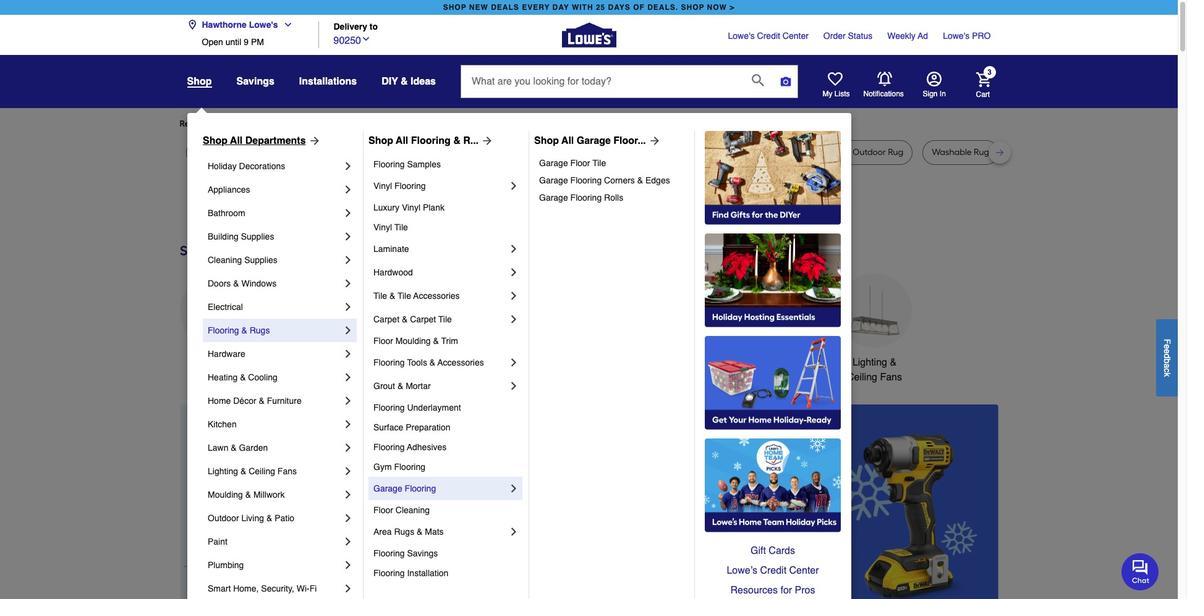 Task type: describe. For each thing, give the bounding box(es) containing it.
flooring up luxury vinyl plank in the top of the page
[[394, 181, 426, 191]]

lowe's credit center
[[727, 566, 819, 577]]

search image
[[752, 74, 764, 86]]

lowe's home improvement notification center image
[[877, 72, 892, 86]]

lowe's home team holiday picks. image
[[705, 439, 841, 533]]

appliances button
[[180, 274, 254, 370]]

lighting & ceiling fans inside lighting & ceiling fans link
[[208, 467, 297, 477]]

home décor & furniture link
[[208, 390, 342, 413]]

center for lowe's credit center
[[783, 31, 809, 41]]

weekly
[[887, 31, 916, 41]]

flooring up samples
[[411, 135, 451, 147]]

flooring samples
[[373, 160, 441, 169]]

wi-
[[297, 584, 310, 594]]

credit for lowe's
[[760, 566, 787, 577]]

1 vertical spatial cleaning
[[396, 506, 430, 516]]

lawn
[[208, 443, 228, 453]]

supplies for cleaning supplies
[[244, 255, 278, 265]]

90250
[[334, 35, 361, 46]]

7 rug from the left
[[781, 147, 797, 158]]

ceiling inside lighting & ceiling fans button
[[847, 372, 877, 383]]

hardwood
[[373, 268, 413, 278]]

chevron right image for cleaning supplies
[[342, 254, 354, 266]]

lowe's home improvement lists image
[[828, 72, 842, 87]]

chevron right image for moulding & millwork
[[342, 489, 354, 501]]

to
[[370, 22, 378, 32]]

all for garage
[[562, 135, 574, 147]]

lawn & garden
[[208, 443, 268, 453]]

smart for smart home
[[753, 357, 779, 368]]

luxury vinyl plank
[[373, 203, 445, 213]]

floor moulding & trim link
[[373, 331, 520, 351]]

windows
[[241, 279, 277, 289]]

chevron down image
[[361, 34, 371, 44]]

tile & tile accessories
[[373, 291, 460, 301]]

fans inside button
[[880, 372, 902, 383]]

area rugs & mats link
[[373, 521, 508, 544]]

chevron right image for flooring tools & accessories
[[508, 357, 520, 369]]

shop all departments
[[203, 135, 306, 147]]

hawthorne lowe's button
[[187, 12, 298, 37]]

smart home
[[753, 357, 808, 368]]

heating & cooling link
[[208, 366, 342, 390]]

flooring installation link
[[373, 564, 520, 584]]

chevron right image for flooring & rugs
[[342, 325, 354, 337]]

lowe's for lowe's credit center
[[728, 31, 755, 41]]

departments
[[245, 135, 306, 147]]

2 e from the top
[[1162, 349, 1172, 354]]

sign in button
[[923, 72, 946, 99]]

garage for tile
[[539, 158, 568, 168]]

roth for area
[[531, 147, 549, 158]]

lawn & garden link
[[208, 437, 342, 460]]

0 vertical spatial savings
[[237, 76, 274, 87]]

building supplies
[[208, 232, 274, 242]]

0 vertical spatial bathroom
[[208, 208, 245, 218]]

gift
[[751, 546, 766, 557]]

a
[[1162, 364, 1172, 368]]

chevron right image for laminate
[[508, 243, 520, 255]]

you for more suggestions for you
[[402, 119, 417, 129]]

up to 50 percent off select tools and accessories. image
[[399, 405, 998, 600]]

order status
[[823, 31, 873, 41]]

building supplies link
[[208, 225, 342, 249]]

gift cards
[[751, 546, 795, 557]]

washable for washable area rug
[[719, 147, 759, 158]]

shop button
[[187, 75, 212, 88]]

cards
[[769, 546, 795, 557]]

flooring samples link
[[373, 155, 520, 174]]

trim
[[441, 336, 458, 346]]

appliances inside button
[[193, 357, 241, 368]]

Search Query text field
[[461, 66, 742, 98]]

lighting inside lighting & ceiling fans link
[[208, 467, 238, 477]]

2 rug from the left
[[255, 147, 270, 158]]

all for departments
[[230, 135, 243, 147]]

christmas
[[382, 357, 427, 368]]

rolls
[[604, 193, 623, 203]]

lowe's inside button
[[249, 20, 278, 30]]

diy & ideas
[[382, 76, 436, 87]]

2 carpet from the left
[[410, 315, 436, 325]]

home inside home décor & furniture "link"
[[208, 396, 231, 406]]

doors & windows
[[208, 279, 277, 289]]

furniture
[[381, 147, 415, 158]]

flooring down the flooring savings at the left
[[373, 569, 405, 579]]

credit for lowe's
[[757, 31, 780, 41]]

kitchen for kitchen
[[208, 420, 237, 430]]

garage flooring rolls
[[539, 193, 623, 203]]

open until 9 pm
[[202, 37, 264, 47]]

5x8
[[213, 147, 226, 158]]

6 rug from the left
[[675, 147, 690, 158]]

samples
[[407, 160, 441, 169]]

3 rug from the left
[[272, 147, 288, 158]]

find gifts for the diyer. image
[[705, 131, 841, 225]]

laminate link
[[373, 237, 508, 261]]

scroll to item #2 image
[[665, 598, 697, 600]]

flooring up floor cleaning
[[405, 484, 436, 494]]

moulding & millwork
[[208, 490, 285, 500]]

shop all flooring & r...
[[369, 135, 479, 147]]

chevron right image for paint
[[342, 536, 354, 548]]

9
[[244, 37, 249, 47]]

washable for washable rug
[[932, 147, 972, 158]]

1 area from the left
[[316, 147, 335, 158]]

lowe's home improvement logo image
[[562, 8, 616, 62]]

1 vertical spatial fans
[[278, 467, 297, 477]]

outdoor
[[853, 147, 886, 158]]

allen and roth rug
[[615, 147, 690, 158]]

1 rug from the left
[[195, 147, 211, 158]]

diy
[[382, 76, 398, 87]]

now
[[707, 3, 727, 12]]

shop for shop all flooring & r...
[[369, 135, 393, 147]]

3
[[988, 68, 992, 77]]

chevron right image for smart home, security, wi-fi
[[342, 583, 354, 595]]

chevron right image for hardware
[[342, 348, 354, 360]]

camera image
[[780, 75, 792, 88]]

status
[[848, 31, 873, 41]]

chevron right image for building supplies
[[342, 231, 354, 243]]

5 rug from the left
[[571, 147, 587, 158]]

electrical
[[208, 302, 243, 312]]

floor moulding & trim
[[373, 336, 458, 346]]

8 rug from the left
[[888, 147, 903, 158]]

allen and roth area rug
[[491, 147, 587, 158]]

lighting inside lighting & ceiling fans button
[[853, 357, 887, 368]]

c
[[1162, 368, 1172, 373]]

paint link
[[208, 531, 342, 554]]

washable rug
[[932, 147, 989, 158]]

chevron right image for lighting & ceiling fans
[[342, 466, 354, 478]]

for for searches
[[279, 119, 290, 129]]

order status link
[[823, 30, 873, 42]]

doors
[[208, 279, 231, 289]]

new
[[469, 3, 488, 12]]

flooring up garage flooring rolls
[[570, 176, 602, 185]]

shop for shop all garage floor...
[[534, 135, 559, 147]]

outdoor living & patio
[[208, 514, 294, 524]]

1 vertical spatial vinyl
[[402, 203, 420, 213]]

and for allen and roth area rug
[[512, 147, 529, 158]]

kitchen link
[[208, 413, 342, 437]]

faucets
[[499, 357, 534, 368]]

chevron right image for home décor & furniture
[[342, 395, 354, 407]]

allen for allen and roth area rug
[[491, 147, 510, 158]]

tools
[[407, 358, 427, 368]]

chevron right image for bathroom
[[342, 207, 354, 219]]

floor cleaning link
[[373, 501, 520, 521]]

hardwood link
[[373, 261, 508, 284]]

home inside smart home button
[[782, 357, 808, 368]]

flooring underlayment
[[373, 403, 461, 413]]

carpet & carpet tile link
[[373, 308, 508, 331]]

f e e d b a c k button
[[1156, 319, 1178, 397]]

savings inside flooring savings link
[[407, 549, 438, 559]]

flooring up grout
[[373, 358, 405, 368]]

shop 25 days of deals by category image
[[180, 241, 998, 261]]

living
[[241, 514, 264, 524]]

indoor outdoor rug
[[825, 147, 903, 158]]

surface preparation
[[373, 423, 450, 433]]

recommended searches for you heading
[[180, 118, 998, 130]]

grout & mortar link
[[373, 375, 508, 398]]

day
[[552, 3, 569, 12]]

lighting & ceiling fans inside lighting & ceiling fans button
[[847, 357, 902, 383]]

heating & cooling
[[208, 373, 278, 383]]

2 shop from the left
[[681, 3, 704, 12]]

floor cleaning
[[373, 506, 430, 516]]

25
[[596, 3, 605, 12]]

patio
[[275, 514, 294, 524]]

shop
[[187, 76, 212, 87]]

garage flooring corners & edges
[[539, 176, 670, 185]]

hawthorne lowe's
[[202, 20, 278, 30]]

chevron right image for tile & tile accessories
[[508, 290, 520, 302]]

chevron right image for outdoor living & patio
[[342, 513, 354, 525]]

decorations for holiday
[[239, 161, 285, 171]]

hardware
[[208, 349, 245, 359]]



Task type: vqa. For each thing, say whether or not it's contained in the screenshot.
Storage
no



Task type: locate. For each thing, give the bounding box(es) containing it.
supplies inside 'link'
[[241, 232, 274, 242]]

1 horizontal spatial you
[[402, 119, 417, 129]]

1 horizontal spatial shop
[[369, 135, 393, 147]]

floor down shop all garage floor...
[[570, 158, 590, 168]]

shop inside shop all flooring & r... link
[[369, 135, 393, 147]]

kitchen left faucets
[[463, 357, 496, 368]]

delivery to
[[334, 22, 378, 32]]

1 horizontal spatial savings
[[407, 549, 438, 559]]

shop left now
[[681, 3, 704, 12]]

smart inside button
[[753, 357, 779, 368]]

roth up garage floor tile
[[531, 147, 549, 158]]

smart home, security, wi-fi link
[[208, 577, 342, 600]]

area
[[373, 527, 392, 537]]

chevron right image for doors & windows
[[342, 278, 354, 290]]

1 vertical spatial bathroom
[[665, 357, 708, 368]]

0 vertical spatial lighting
[[853, 357, 887, 368]]

25 days of deals. don't miss deals every day. same-day delivery on in-stock orders placed by 2 p m. image
[[180, 405, 379, 600]]

cleaning supplies link
[[208, 249, 342, 272]]

3 area from the left
[[761, 147, 779, 158]]

until
[[225, 37, 241, 47]]

1 and from the left
[[512, 147, 529, 158]]

lowe's home improvement cart image
[[976, 72, 991, 87]]

electrical link
[[208, 296, 342, 319]]

flooring & rugs
[[208, 326, 270, 336]]

floor up christmas
[[373, 336, 393, 346]]

0 vertical spatial moulding
[[396, 336, 431, 346]]

0 horizontal spatial kitchen
[[208, 420, 237, 430]]

0 horizontal spatial for
[[279, 119, 290, 129]]

location image
[[187, 20, 197, 30]]

floor up area
[[373, 506, 393, 516]]

allen for allen and roth rug
[[615, 147, 634, 158]]

recommended searches for you
[[180, 119, 307, 129]]

0 horizontal spatial carpet
[[373, 315, 399, 325]]

holiday decorations
[[208, 161, 285, 171]]

security,
[[261, 584, 294, 594]]

2 horizontal spatial lowe's
[[943, 31, 970, 41]]

allen down 'floor...'
[[615, 147, 634, 158]]

1 allen from the left
[[491, 147, 510, 158]]

shop all flooring & r... link
[[369, 134, 493, 148]]

all up "furniture"
[[396, 135, 408, 147]]

home
[[782, 357, 808, 368], [208, 396, 231, 406]]

2 you from the left
[[402, 119, 417, 129]]

1 vertical spatial floor
[[373, 336, 393, 346]]

center inside "link"
[[783, 31, 809, 41]]

flooring adhesives link
[[373, 438, 520, 458]]

tile down luxury vinyl plank in the top of the page
[[394, 223, 408, 232]]

center for lowe's credit center
[[789, 566, 819, 577]]

vinyl up luxury
[[373, 181, 392, 191]]

0 horizontal spatial allen
[[491, 147, 510, 158]]

more suggestions for you
[[317, 119, 417, 129]]

cooling
[[248, 373, 278, 383]]

2 roth from the left
[[655, 147, 673, 158]]

0 horizontal spatial home
[[208, 396, 231, 406]]

flooring adhesives
[[373, 443, 447, 453]]

arrow right image
[[306, 135, 321, 147], [479, 135, 493, 147], [646, 135, 661, 147], [975, 513, 988, 525]]

chevron down image
[[278, 20, 293, 30]]

garage
[[577, 135, 611, 147], [539, 158, 568, 168], [539, 176, 568, 185], [539, 193, 568, 203], [373, 484, 402, 494]]

days
[[608, 3, 631, 12]]

2 horizontal spatial for
[[781, 586, 792, 597]]

0 horizontal spatial rugs
[[250, 326, 270, 336]]

kitchen up 'lawn'
[[208, 420, 237, 430]]

1 vertical spatial smart
[[208, 584, 231, 594]]

shop down more suggestions for you link on the top of page
[[369, 135, 393, 147]]

christmas decorations button
[[368, 274, 442, 385]]

flooring savings link
[[373, 544, 520, 564]]

1 vertical spatial savings
[[407, 549, 438, 559]]

1 horizontal spatial lowe's
[[728, 31, 755, 41]]

1 horizontal spatial kitchen
[[463, 357, 496, 368]]

lowe's credit center link
[[705, 561, 841, 581]]

1 roth from the left
[[531, 147, 549, 158]]

1 carpet from the left
[[373, 315, 399, 325]]

1 horizontal spatial roth
[[655, 147, 673, 158]]

0 horizontal spatial moulding
[[208, 490, 243, 500]]

rug 5x8
[[195, 147, 226, 158]]

2 and from the left
[[636, 147, 653, 158]]

all up garage floor tile
[[562, 135, 574, 147]]

get your home holiday-ready. image
[[705, 336, 841, 430]]

savings button
[[237, 70, 274, 93]]

0 horizontal spatial and
[[512, 147, 529, 158]]

e up d
[[1162, 344, 1172, 349]]

bathroom button
[[650, 274, 724, 370]]

flooring down 'electrical'
[[208, 326, 239, 336]]

roth up edges
[[655, 147, 673, 158]]

lowe's home improvement account image
[[927, 72, 941, 87]]

1 e from the top
[[1162, 344, 1172, 349]]

lowe's up pm
[[249, 20, 278, 30]]

all down recommended searches for you
[[230, 135, 243, 147]]

1 horizontal spatial decorations
[[378, 372, 431, 383]]

carpet
[[373, 315, 399, 325], [410, 315, 436, 325]]

1 horizontal spatial smart
[[753, 357, 779, 368]]

lowe's for lowe's pro
[[943, 31, 970, 41]]

2 horizontal spatial area
[[761, 147, 779, 158]]

lowe's down >
[[728, 31, 755, 41]]

appliances
[[208, 185, 250, 195], [193, 357, 241, 368]]

2 all from the left
[[396, 135, 408, 147]]

0 horizontal spatial all
[[230, 135, 243, 147]]

lighting & ceiling fans link
[[208, 460, 342, 484]]

shop inside shop all garage floor... link
[[534, 135, 559, 147]]

shop left the new
[[443, 3, 467, 12]]

0 horizontal spatial cleaning
[[208, 255, 242, 265]]

1 vertical spatial lighting & ceiling fans
[[208, 467, 297, 477]]

weekly ad link
[[887, 30, 928, 42]]

& inside button
[[890, 357, 897, 368]]

1 horizontal spatial ceiling
[[847, 372, 877, 383]]

1 washable from the left
[[719, 147, 759, 158]]

0 vertical spatial decorations
[[239, 161, 285, 171]]

area rug
[[316, 147, 352, 158]]

1 horizontal spatial washable
[[932, 147, 972, 158]]

surface preparation link
[[373, 418, 520, 438]]

0 vertical spatial lighting & ceiling fans
[[847, 357, 902, 383]]

outdoor living & patio link
[[208, 507, 342, 531]]

2 horizontal spatial all
[[562, 135, 574, 147]]

garage flooring corners & edges link
[[539, 172, 686, 189]]

decorations inside button
[[378, 372, 431, 383]]

0 horizontal spatial decorations
[[239, 161, 285, 171]]

1 all from the left
[[230, 135, 243, 147]]

weekly ad
[[887, 31, 928, 41]]

0 horizontal spatial lighting & ceiling fans
[[208, 467, 297, 477]]

f
[[1162, 339, 1172, 344]]

credit inside the lowe's credit center "link"
[[757, 31, 780, 41]]

chevron right image for lawn & garden
[[342, 442, 354, 454]]

accessories for tile & tile accessories
[[413, 291, 460, 301]]

for up departments
[[279, 119, 290, 129]]

1 horizontal spatial carpet
[[410, 315, 436, 325]]

gift cards link
[[705, 542, 841, 561]]

flooring up surface
[[373, 403, 405, 413]]

flooring & rugs link
[[208, 319, 342, 343]]

vinyl flooring
[[373, 181, 426, 191]]

tile down hardwood
[[373, 291, 387, 301]]

0 horizontal spatial fans
[[278, 467, 297, 477]]

washable
[[719, 147, 759, 158], [932, 147, 972, 158]]

roth
[[531, 147, 549, 158], [655, 147, 673, 158]]

rugs down arrow left icon
[[394, 527, 414, 537]]

chevron right image for appliances
[[342, 184, 354, 196]]

flooring down "furniture"
[[373, 160, 405, 169]]

with
[[572, 3, 593, 12]]

cleaning up the area rugs & mats
[[396, 506, 430, 516]]

roth for rug
[[655, 147, 673, 158]]

1 horizontal spatial for
[[389, 119, 400, 129]]

credit inside lowe's credit center link
[[760, 566, 787, 577]]

mortar
[[406, 381, 431, 391]]

bathroom inside 'button'
[[665, 357, 708, 368]]

tile & tile accessories link
[[373, 284, 508, 308]]

1 vertical spatial moulding
[[208, 490, 243, 500]]

delivery
[[334, 22, 367, 32]]

1 horizontal spatial lighting
[[853, 357, 887, 368]]

flooring down the flooring adhesives at left
[[394, 462, 425, 472]]

shop up allen and roth area rug
[[534, 135, 559, 147]]

2 area from the left
[[551, 147, 569, 158]]

shop inside 'shop all departments' link
[[203, 135, 228, 147]]

shop
[[443, 3, 467, 12], [681, 3, 704, 12]]

heating
[[208, 373, 238, 383]]

chevron right image for holiday decorations
[[342, 160, 354, 173]]

recommended
[[180, 119, 239, 129]]

3 all from the left
[[562, 135, 574, 147]]

savings down pm
[[237, 76, 274, 87]]

chevron right image for garage flooring
[[508, 483, 520, 495]]

underlayment
[[407, 403, 461, 413]]

paint
[[208, 537, 227, 547]]

installations button
[[299, 70, 357, 93]]

0 horizontal spatial you
[[292, 119, 307, 129]]

chevron right image
[[508, 243, 520, 255], [342, 278, 354, 290], [508, 290, 520, 302], [342, 301, 354, 313], [342, 348, 354, 360], [508, 357, 520, 369], [342, 419, 354, 431], [342, 442, 354, 454], [342, 466, 354, 478], [342, 489, 354, 501], [508, 526, 520, 539], [342, 536, 354, 548], [342, 583, 354, 595]]

doors & windows link
[[208, 272, 342, 296]]

resources
[[731, 586, 778, 597]]

vinyl down luxury
[[373, 223, 392, 232]]

tile up floor moulding & trim link
[[438, 315, 452, 325]]

arrow right image inside shop all garage floor... link
[[646, 135, 661, 147]]

& inside button
[[401, 76, 408, 87]]

1 horizontal spatial home
[[782, 357, 808, 368]]

garden
[[239, 443, 268, 453]]

tile up garage flooring corners & edges
[[592, 158, 606, 168]]

1 you from the left
[[292, 119, 307, 129]]

you up shop all flooring & r... in the top of the page
[[402, 119, 417, 129]]

holiday hosting essentials. image
[[705, 234, 841, 328]]

1 horizontal spatial lighting & ceiling fans
[[847, 357, 902, 383]]

washable area rug
[[719, 147, 797, 158]]

supplies for building supplies
[[241, 232, 274, 242]]

1 horizontal spatial all
[[396, 135, 408, 147]]

0 horizontal spatial shop
[[203, 135, 228, 147]]

ceiling inside lighting & ceiling fans link
[[249, 467, 275, 477]]

fi
[[310, 584, 317, 594]]

lowe's left pro
[[943, 31, 970, 41]]

0 vertical spatial appliances
[[208, 185, 250, 195]]

0 horizontal spatial ceiling
[[249, 467, 275, 477]]

chevron right image for vinyl flooring
[[508, 180, 520, 192]]

4 rug from the left
[[337, 147, 352, 158]]

accessories for flooring tools & accessories
[[438, 358, 484, 368]]

2 horizontal spatial shop
[[534, 135, 559, 147]]

arrow right image inside 'shop all departments' link
[[306, 135, 321, 147]]

0 horizontal spatial lowe's
[[249, 20, 278, 30]]

decorations down rug rug
[[239, 161, 285, 171]]

you left 'more' at the top of the page
[[292, 119, 307, 129]]

0 vertical spatial home
[[782, 357, 808, 368]]

None search field
[[461, 65, 798, 110]]

you for recommended searches for you
[[292, 119, 307, 129]]

lighting
[[853, 357, 887, 368], [208, 467, 238, 477]]

ceiling
[[847, 372, 877, 383], [249, 467, 275, 477]]

0 horizontal spatial washable
[[719, 147, 759, 158]]

arrow right image for shop all garage floor...
[[646, 135, 661, 147]]

1 vertical spatial home
[[208, 396, 231, 406]]

2 vertical spatial vinyl
[[373, 223, 392, 232]]

garage for rolls
[[539, 193, 568, 203]]

credit up the resources for pros link
[[760, 566, 787, 577]]

0 vertical spatial cleaning
[[208, 255, 242, 265]]

luxury
[[373, 203, 399, 213]]

1 vertical spatial appliances
[[193, 357, 241, 368]]

chevron right image for heating & cooling
[[342, 372, 354, 384]]

1 horizontal spatial shop
[[681, 3, 704, 12]]

3 shop from the left
[[534, 135, 559, 147]]

lighting & ceiling fans button
[[837, 274, 912, 385]]

0 vertical spatial floor
[[570, 158, 590, 168]]

lowe's credit center link
[[728, 30, 809, 42]]

rugs
[[250, 326, 270, 336], [394, 527, 414, 537]]

center up pros
[[789, 566, 819, 577]]

accessories up the carpet & carpet tile link
[[413, 291, 460, 301]]

supplies up cleaning supplies at the top of the page
[[241, 232, 274, 242]]

lowe's inside "link"
[[728, 31, 755, 41]]

smart for smart home, security, wi-fi
[[208, 584, 231, 594]]

vinyl tile
[[373, 223, 408, 232]]

1 horizontal spatial bathroom
[[665, 357, 708, 368]]

arrow right image for shop all flooring & r...
[[479, 135, 493, 147]]

corners
[[604, 176, 635, 185]]

0 vertical spatial kitchen
[[463, 357, 496, 368]]

0 vertical spatial rugs
[[250, 326, 270, 336]]

arrow left image
[[410, 513, 422, 525]]

chevron right image for hardwood
[[508, 266, 520, 279]]

accessories down "trim"
[[438, 358, 484, 368]]

1 vertical spatial decorations
[[378, 372, 431, 383]]

1 horizontal spatial area
[[551, 147, 569, 158]]

0 vertical spatial center
[[783, 31, 809, 41]]

shop all departments link
[[203, 134, 321, 148]]

1 vertical spatial rugs
[[394, 527, 414, 537]]

chat invite button image
[[1122, 553, 1159, 591]]

kitchen inside button
[[463, 357, 496, 368]]

0 vertical spatial smart
[[753, 357, 779, 368]]

moulding
[[396, 336, 431, 346], [208, 490, 243, 500]]

0 vertical spatial credit
[[757, 31, 780, 41]]

chevron right image for kitchen
[[342, 419, 354, 431]]

tile up carpet & carpet tile
[[398, 291, 411, 301]]

0 vertical spatial accessories
[[413, 291, 460, 301]]

0 horizontal spatial lighting
[[208, 467, 238, 477]]

chevron right image for electrical
[[342, 301, 354, 313]]

searches
[[241, 119, 277, 129]]

my
[[823, 90, 833, 98]]

supplies up windows at top
[[244, 255, 278, 265]]

savings up installation
[[407, 549, 438, 559]]

9 rug from the left
[[974, 147, 989, 158]]

1 vertical spatial ceiling
[[249, 467, 275, 477]]

floor for floor moulding & trim
[[373, 336, 393, 346]]

flooring down area
[[373, 549, 405, 559]]

1 horizontal spatial and
[[636, 147, 653, 158]]

vinyl for vinyl tile
[[373, 223, 392, 232]]

all for flooring
[[396, 135, 408, 147]]

credit up search image
[[757, 31, 780, 41]]

1 vertical spatial supplies
[[244, 255, 278, 265]]

lowe's credit center
[[728, 31, 809, 41]]

0 horizontal spatial smart
[[208, 584, 231, 594]]

kitchen for kitchen faucets
[[463, 357, 496, 368]]

d
[[1162, 354, 1172, 359]]

lowe's wishes you and your family a happy hanukkah. image
[[180, 197, 998, 228]]

vinyl left plank at the left top of page
[[402, 203, 420, 213]]

0 horizontal spatial roth
[[531, 147, 549, 158]]

flooring down surface
[[373, 443, 405, 453]]

2 allen from the left
[[615, 147, 634, 158]]

0 vertical spatial vinyl
[[373, 181, 392, 191]]

0 horizontal spatial bathroom
[[208, 208, 245, 218]]

arrow right image inside shop all flooring & r... link
[[479, 135, 493, 147]]

flooring
[[411, 135, 451, 147], [373, 160, 405, 169], [570, 176, 602, 185], [394, 181, 426, 191], [570, 193, 602, 203], [208, 326, 239, 336], [373, 358, 405, 368], [373, 403, 405, 413], [373, 443, 405, 453], [394, 462, 425, 472], [405, 484, 436, 494], [373, 549, 405, 559], [373, 569, 405, 579]]

1 vertical spatial accessories
[[438, 358, 484, 368]]

2 washable from the left
[[932, 147, 972, 158]]

chevron right image
[[342, 160, 354, 173], [508, 180, 520, 192], [342, 184, 354, 196], [342, 207, 354, 219], [342, 231, 354, 243], [342, 254, 354, 266], [508, 266, 520, 279], [508, 313, 520, 326], [342, 325, 354, 337], [342, 372, 354, 384], [508, 380, 520, 393], [342, 395, 354, 407], [508, 483, 520, 495], [342, 513, 354, 525], [342, 560, 354, 572]]

sign in
[[923, 90, 946, 98]]

0 horizontal spatial area
[[316, 147, 335, 158]]

accessories
[[413, 291, 460, 301], [438, 358, 484, 368]]

vinyl for vinyl flooring
[[373, 181, 392, 191]]

for for suggestions
[[389, 119, 400, 129]]

1 vertical spatial credit
[[760, 566, 787, 577]]

chevron right image for plumbing
[[342, 560, 354, 572]]

and for allen and roth rug
[[636, 147, 653, 158]]

appliances down the holiday
[[208, 185, 250, 195]]

center left order
[[783, 31, 809, 41]]

1 horizontal spatial allen
[[615, 147, 634, 158]]

0 horizontal spatial shop
[[443, 3, 467, 12]]

1 vertical spatial kitchen
[[208, 420, 237, 430]]

decorations for christmas
[[378, 372, 431, 383]]

2 vertical spatial floor
[[373, 506, 393, 516]]

e up the b
[[1162, 349, 1172, 354]]

garage for corners
[[539, 176, 568, 185]]

in
[[940, 90, 946, 98]]

my lists
[[823, 90, 850, 98]]

for up "furniture"
[[389, 119, 400, 129]]

2 shop from the left
[[369, 135, 393, 147]]

rugs up hardware link
[[250, 326, 270, 336]]

0 horizontal spatial savings
[[237, 76, 274, 87]]

plumbing link
[[208, 554, 342, 577]]

chevron right image for grout & mortar
[[508, 380, 520, 393]]

1 vertical spatial lighting
[[208, 467, 238, 477]]

adhesives
[[407, 443, 447, 453]]

lowe's
[[727, 566, 757, 577]]

floor for floor cleaning
[[373, 506, 393, 516]]

chevron right image for area rugs & mats
[[508, 526, 520, 539]]

1 horizontal spatial fans
[[880, 372, 902, 383]]

moulding up outdoor
[[208, 490, 243, 500]]

chevron right image for carpet & carpet tile
[[508, 313, 520, 326]]

appliances up heating
[[193, 357, 241, 368]]

for left pros
[[781, 586, 792, 597]]

decorations down christmas
[[378, 372, 431, 383]]

flooring down garage flooring corners & edges
[[570, 193, 602, 203]]

shop for shop all departments
[[203, 135, 228, 147]]

0 vertical spatial supplies
[[241, 232, 274, 242]]

allen right desk
[[491, 147, 510, 158]]

moulding down carpet & carpet tile
[[396, 336, 431, 346]]

1 shop from the left
[[203, 135, 228, 147]]

1 horizontal spatial moulding
[[396, 336, 431, 346]]

0 vertical spatial fans
[[880, 372, 902, 383]]

1 horizontal spatial cleaning
[[396, 506, 430, 516]]

arrow right image for shop all departments
[[306, 135, 321, 147]]

shop up the 5x8
[[203, 135, 228, 147]]

vinyl
[[373, 181, 392, 191], [402, 203, 420, 213], [373, 223, 392, 232]]

decorations
[[239, 161, 285, 171], [378, 372, 431, 383]]

building
[[208, 232, 239, 242]]

1 vertical spatial center
[[789, 566, 819, 577]]

shop new deals every day with 25 days of deals. shop now >
[[443, 3, 735, 12]]

ideas
[[411, 76, 436, 87]]

0 vertical spatial ceiling
[[847, 372, 877, 383]]

lists
[[835, 90, 850, 98]]

1 horizontal spatial rugs
[[394, 527, 414, 537]]

cleaning down building
[[208, 255, 242, 265]]

1 shop from the left
[[443, 3, 467, 12]]



